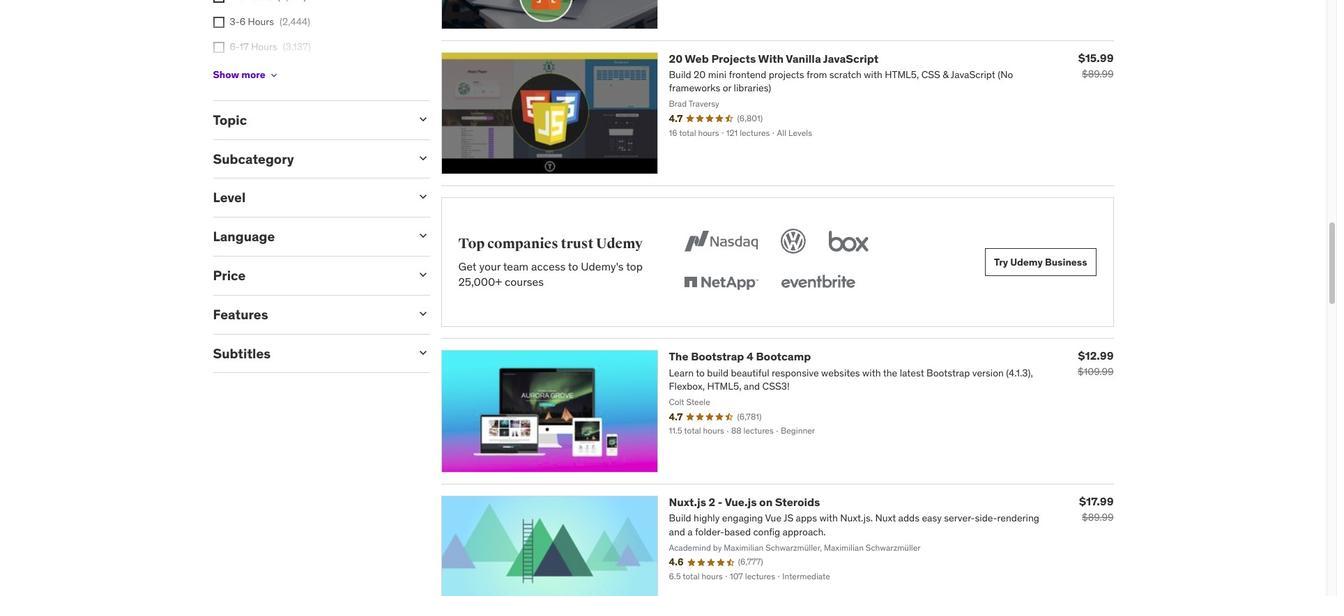Task type: describe. For each thing, give the bounding box(es) containing it.
netapp image
[[681, 268, 762, 299]]

6-
[[230, 40, 240, 53]]

with
[[758, 51, 784, 65]]

small image for language
[[416, 229, 430, 243]]

show
[[213, 69, 239, 81]]

the bootstrap 4 bootcamp link
[[669, 350, 811, 363]]

the bootstrap 4 bootcamp
[[669, 350, 811, 363]]

more
[[241, 69, 265, 81]]

trust
[[561, 235, 594, 252]]

2
[[709, 495, 715, 509]]

language
[[213, 228, 275, 245]]

2 vertical spatial hours
[[247, 65, 273, 78]]

small image for subtitles
[[416, 346, 430, 360]]

6-17 hours (3,137)
[[230, 40, 311, 53]]

$109.99
[[1078, 366, 1114, 378]]

-
[[718, 495, 723, 509]]

show more
[[213, 69, 265, 81]]

language button
[[213, 228, 405, 245]]

nuxt.js 2 - vue.js on steroids
[[669, 495, 820, 509]]

3-6 hours (2,444)
[[230, 15, 310, 28]]

xsmall image inside show more button
[[268, 70, 279, 81]]

small image for features
[[416, 307, 430, 321]]

eventbrite image
[[778, 268, 858, 299]]

xsmall image for 3-
[[213, 17, 224, 28]]

the
[[669, 350, 689, 363]]

nasdaq image
[[681, 226, 762, 257]]

hours for 3-6 hours
[[248, 15, 274, 28]]

courses
[[505, 275, 544, 289]]

projects
[[711, 51, 756, 65]]

20
[[669, 51, 683, 65]]

show more button
[[213, 61, 279, 89]]

subcategory
[[213, 150, 294, 167]]

vanilla
[[786, 51, 821, 65]]

subcategory button
[[213, 150, 405, 167]]

udemy's
[[581, 259, 624, 273]]

6
[[240, 15, 246, 28]]

get
[[458, 259, 477, 273]]

$17.99 $89.99
[[1079, 494, 1114, 524]]

nuxt.js
[[669, 495, 706, 509]]

small image for level
[[416, 190, 430, 204]]

small image for subcategory
[[416, 151, 430, 165]]

$12.99
[[1078, 349, 1114, 363]]

level button
[[213, 189, 405, 206]]

javascript
[[823, 51, 879, 65]]



Task type: locate. For each thing, give the bounding box(es) containing it.
(3,137)
[[283, 40, 311, 53]]

small image for price
[[416, 268, 430, 282]]

subtitles
[[213, 345, 271, 362]]

2 $89.99 from the top
[[1082, 511, 1114, 524]]

vue.js
[[725, 495, 757, 509]]

xsmall image for 6-
[[213, 42, 224, 53]]

$89.99 down $15.99
[[1082, 67, 1114, 80]]

price button
[[213, 267, 405, 284]]

xsmall image left 6-
[[213, 42, 224, 53]]

20 web projects with vanilla javascript link
[[669, 51, 879, 65]]

level
[[213, 189, 246, 206]]

business
[[1045, 256, 1087, 268]]

try udemy business
[[994, 256, 1087, 268]]

$89.99 down $17.99
[[1082, 511, 1114, 524]]

bootcamp
[[756, 350, 811, 363]]

1 small image from the top
[[416, 151, 430, 165]]

top companies trust udemy get your team access to udemy's top 25,000+ courses
[[458, 235, 643, 289]]

on
[[759, 495, 773, 509]]

1 vertical spatial small image
[[416, 268, 430, 282]]

1 vertical spatial xsmall image
[[213, 42, 224, 53]]

2 xsmall image from the top
[[213, 42, 224, 53]]

topic
[[213, 111, 247, 128]]

xsmall image
[[213, 0, 224, 3], [268, 70, 279, 81]]

topic button
[[213, 111, 405, 128]]

0 vertical spatial small image
[[416, 112, 430, 126]]

1 vertical spatial $89.99
[[1082, 511, 1114, 524]]

0 vertical spatial xsmall image
[[213, 17, 224, 28]]

0 horizontal spatial xsmall image
[[213, 0, 224, 3]]

$89.99 inside the $17.99 $89.99
[[1082, 511, 1114, 524]]

try udemy business link
[[985, 248, 1096, 276]]

4
[[747, 350, 754, 363]]

$89.99
[[1082, 67, 1114, 80], [1082, 511, 1114, 524]]

4 small image from the top
[[416, 307, 430, 321]]

0 vertical spatial xsmall image
[[213, 0, 224, 3]]

volkswagen image
[[778, 226, 809, 257]]

web
[[685, 51, 709, 65]]

17
[[240, 40, 249, 53]]

$89.99 inside $15.99 $89.99
[[1082, 67, 1114, 80]]

bootstrap
[[691, 350, 744, 363]]

0 horizontal spatial udemy
[[596, 235, 643, 252]]

team
[[503, 259, 529, 273]]

udemy
[[596, 235, 643, 252], [1010, 256, 1043, 268]]

features button
[[213, 306, 405, 323]]

0 vertical spatial udemy
[[596, 235, 643, 252]]

1 vertical spatial xsmall image
[[268, 70, 279, 81]]

hours for 6-17 hours
[[251, 40, 277, 53]]

small image
[[416, 151, 430, 165], [416, 190, 430, 204], [416, 229, 430, 243], [416, 307, 430, 321], [416, 346, 430, 360]]

udemy inside top companies trust udemy get your team access to udemy's top 25,000+ courses
[[596, 235, 643, 252]]

17+ hours
[[230, 65, 273, 78]]

box image
[[826, 226, 872, 257]]

top
[[458, 235, 485, 252]]

small image
[[416, 112, 430, 126], [416, 268, 430, 282]]

1 xsmall image from the top
[[213, 17, 224, 28]]

small image for topic
[[416, 112, 430, 126]]

$15.99 $89.99
[[1078, 51, 1114, 80]]

3 small image from the top
[[416, 229, 430, 243]]

xsmall image left the 3-
[[213, 17, 224, 28]]

17+
[[230, 65, 245, 78]]

try
[[994, 256, 1008, 268]]

hours right 6
[[248, 15, 274, 28]]

2 small image from the top
[[416, 190, 430, 204]]

2 small image from the top
[[416, 268, 430, 282]]

hours right the 17+
[[247, 65, 273, 78]]

top
[[626, 259, 643, 273]]

steroids
[[775, 495, 820, 509]]

0 vertical spatial $89.99
[[1082, 67, 1114, 80]]

price
[[213, 267, 246, 284]]

to
[[568, 259, 578, 273]]

$89.99 for $15.99
[[1082, 67, 1114, 80]]

$12.99 $109.99
[[1078, 349, 1114, 378]]

0 vertical spatial hours
[[248, 15, 274, 28]]

25,000+
[[458, 275, 502, 289]]

$89.99 for $17.99
[[1082, 511, 1114, 524]]

1 horizontal spatial udemy
[[1010, 256, 1043, 268]]

1 $89.99 from the top
[[1082, 67, 1114, 80]]

(2,444)
[[280, 15, 310, 28]]

nuxt.js 2 - vue.js on steroids link
[[669, 495, 820, 509]]

1 horizontal spatial xsmall image
[[268, 70, 279, 81]]

1 vertical spatial hours
[[251, 40, 277, 53]]

20 web projects with vanilla javascript
[[669, 51, 879, 65]]

xsmall image
[[213, 17, 224, 28], [213, 42, 224, 53]]

1 vertical spatial udemy
[[1010, 256, 1043, 268]]

access
[[531, 259, 566, 273]]

$15.99
[[1078, 51, 1114, 65]]

5 small image from the top
[[416, 346, 430, 360]]

1 small image from the top
[[416, 112, 430, 126]]

hours right 17
[[251, 40, 277, 53]]

$17.99
[[1079, 494, 1114, 508]]

features
[[213, 306, 268, 323]]

udemy right try
[[1010, 256, 1043, 268]]

subtitles button
[[213, 345, 405, 362]]

udemy up top
[[596, 235, 643, 252]]

hours
[[248, 15, 274, 28], [251, 40, 277, 53], [247, 65, 273, 78]]

3-
[[230, 15, 240, 28]]

your
[[479, 259, 501, 273]]

companies
[[487, 235, 558, 252]]



Task type: vqa. For each thing, say whether or not it's contained in the screenshot.
rightmost Udemy
yes



